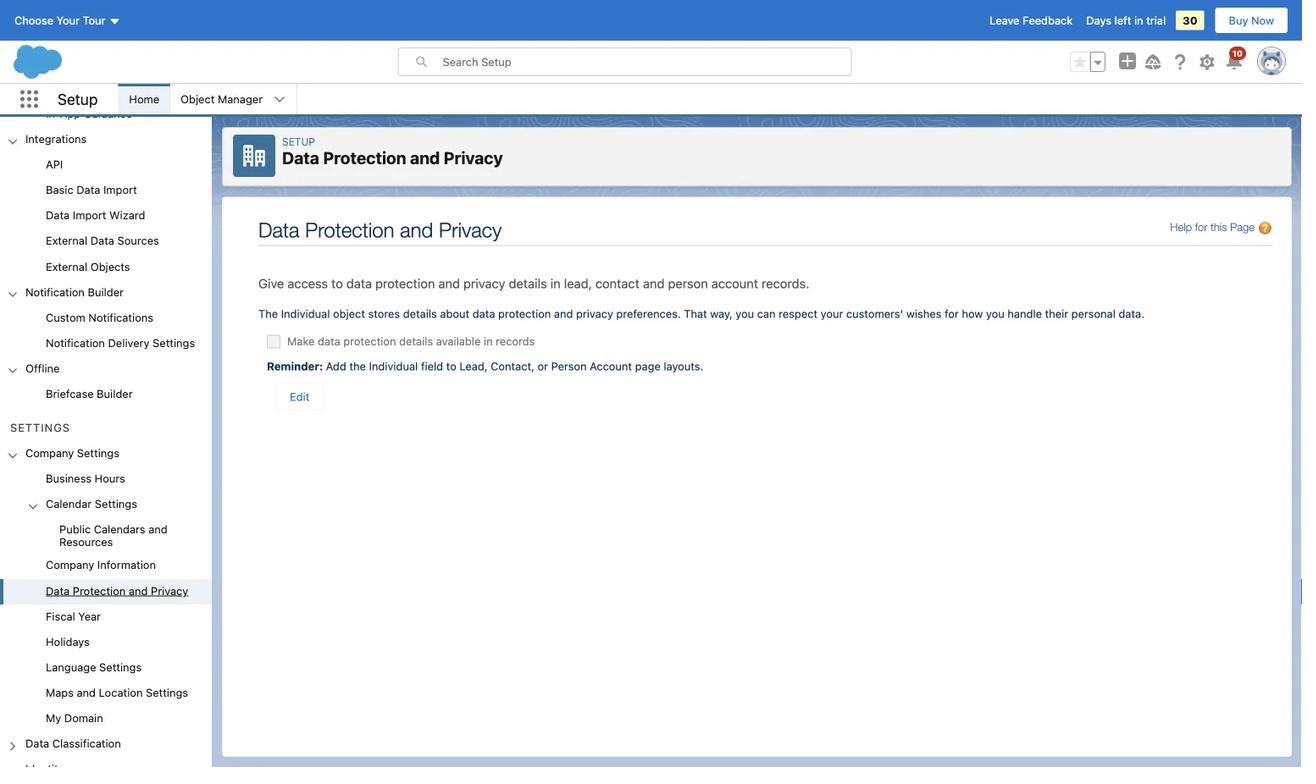 Task type: locate. For each thing, give the bounding box(es) containing it.
protection inside setup data protection and privacy
[[323, 148, 406, 168]]

setup
[[58, 90, 98, 108], [282, 136, 315, 147]]

data inside data classification link
[[25, 738, 49, 750]]

settings right location
[[146, 687, 188, 699]]

settings up calendars
[[95, 498, 137, 511]]

fiscal year
[[46, 610, 101, 623]]

builder inside tree item
[[88, 286, 124, 298]]

builder for notification builder
[[88, 286, 124, 298]]

company down resources
[[46, 559, 94, 572]]

external
[[46, 235, 87, 248], [46, 260, 87, 273]]

guidance
[[84, 107, 132, 120]]

object manager link
[[170, 84, 273, 114]]

30
[[1183, 14, 1198, 27]]

0 vertical spatial external
[[46, 235, 87, 248]]

wizard
[[109, 209, 145, 222]]

1 vertical spatial notification
[[46, 337, 105, 349]]

Search Setup text field
[[443, 48, 851, 75]]

data down my
[[25, 738, 49, 750]]

in
[[1134, 14, 1143, 27]]

company settings tree item
[[0, 442, 212, 733]]

1 horizontal spatial setup
[[282, 136, 315, 147]]

company inside company information link
[[46, 559, 94, 572]]

0 vertical spatial import
[[103, 184, 137, 197]]

notification builder tree item
[[0, 281, 212, 357]]

data import wizard link
[[46, 209, 145, 225]]

custom notifications
[[46, 311, 153, 324]]

0 vertical spatial setup
[[58, 90, 98, 108]]

calendar settings tree item
[[0, 493, 212, 554]]

builder right briefcase
[[97, 388, 133, 400]]

group containing business hours
[[0, 468, 212, 733]]

import down basic data import link
[[73, 209, 106, 222]]

business
[[46, 473, 92, 485]]

settings up location
[[99, 661, 142, 674]]

0 horizontal spatial privacy
[[151, 585, 188, 598]]

builder for briefcase builder
[[97, 388, 133, 400]]

builder
[[88, 286, 124, 298], [97, 388, 133, 400]]

10 button
[[1224, 47, 1246, 72]]

privacy inside tree item
[[151, 585, 188, 598]]

notifications
[[88, 311, 153, 324]]

notification inside notification delivery settings link
[[46, 337, 105, 349]]

data up fiscal
[[46, 585, 70, 598]]

settings up hours
[[77, 447, 119, 460]]

data down setup link
[[282, 148, 319, 168]]

data protection and privacy tree item
[[0, 580, 212, 605]]

and
[[410, 148, 440, 168], [148, 524, 167, 536], [129, 585, 148, 598], [77, 687, 96, 699]]

0 vertical spatial privacy
[[444, 148, 503, 168]]

data classification
[[25, 738, 121, 750]]

0 vertical spatial builder
[[88, 286, 124, 298]]

1 vertical spatial privacy
[[151, 585, 188, 598]]

import
[[103, 184, 137, 197], [73, 209, 106, 222]]

0 horizontal spatial setup
[[58, 90, 98, 108]]

offline
[[25, 362, 60, 375]]

holidays
[[46, 636, 90, 648]]

external up notification builder in the top of the page
[[46, 260, 87, 273]]

group
[[1070, 52, 1106, 72], [0, 153, 212, 281], [0, 306, 212, 357], [0, 468, 212, 733]]

company inside the company settings link
[[25, 447, 74, 460]]

in-app guidance link
[[46, 107, 132, 123]]

group containing api
[[0, 153, 212, 281]]

builder down objects
[[88, 286, 124, 298]]

1 horizontal spatial privacy
[[444, 148, 503, 168]]

1 vertical spatial company
[[46, 559, 94, 572]]

builder inside "offline" 'tree item'
[[97, 388, 133, 400]]

settings inside calendar settings link
[[95, 498, 137, 511]]

hours
[[95, 473, 125, 485]]

manager
[[218, 93, 263, 105]]

trial
[[1146, 14, 1166, 27]]

buy now
[[1229, 14, 1274, 27]]

external data sources link
[[46, 235, 159, 250]]

language settings link
[[46, 661, 142, 677]]

integrations tree item
[[0, 128, 212, 281]]

1 vertical spatial external
[[46, 260, 87, 273]]

data
[[282, 148, 319, 168], [76, 184, 100, 197], [46, 209, 70, 222], [90, 235, 114, 248], [46, 585, 70, 598], [25, 738, 49, 750]]

company information
[[46, 559, 156, 572]]

privacy
[[444, 148, 503, 168], [151, 585, 188, 598]]

company settings
[[25, 447, 119, 460]]

settings inside the 'language settings' link
[[99, 661, 142, 674]]

group for notification builder
[[0, 306, 212, 357]]

setup for setup data protection and privacy
[[282, 136, 315, 147]]

1 vertical spatial import
[[73, 209, 106, 222]]

import inside basic data import link
[[103, 184, 137, 197]]

resources
[[59, 536, 113, 549]]

notification inside notification builder link
[[25, 286, 85, 298]]

buy
[[1229, 14, 1248, 27]]

my domain link
[[46, 712, 103, 728]]

settings right delivery
[[153, 337, 195, 349]]

now
[[1251, 14, 1274, 27]]

your
[[56, 14, 80, 27]]

data protection and privacy link
[[46, 585, 188, 600]]

1 external from the top
[[46, 235, 87, 248]]

1 vertical spatial setup
[[282, 136, 315, 147]]

data up data import wizard
[[76, 184, 100, 197]]

information
[[97, 559, 156, 572]]

days
[[1086, 14, 1112, 27]]

data inside setup data protection and privacy
[[282, 148, 319, 168]]

domain
[[64, 712, 103, 725]]

data inside external data sources link
[[90, 235, 114, 248]]

company for company information
[[46, 559, 94, 572]]

data down basic
[[46, 209, 70, 222]]

0 horizontal spatial protection
[[73, 585, 126, 598]]

and inside public calendars and resources
[[148, 524, 167, 536]]

2 external from the top
[[46, 260, 87, 273]]

data down data import wizard link at the top left of the page
[[90, 235, 114, 248]]

1 vertical spatial protection
[[73, 585, 126, 598]]

days left in trial
[[1086, 14, 1166, 27]]

briefcase
[[46, 388, 94, 400]]

protection inside data protection and privacy link
[[73, 585, 126, 598]]

buy now button
[[1215, 7, 1289, 34]]

external for external data sources
[[46, 235, 87, 248]]

1 horizontal spatial protection
[[323, 148, 406, 168]]

settings inside notification delivery settings link
[[153, 337, 195, 349]]

integrations link
[[25, 133, 87, 148]]

group containing custom notifications
[[0, 306, 212, 357]]

leave
[[990, 14, 1020, 27]]

custom
[[46, 311, 85, 324]]

0 vertical spatial company
[[25, 447, 74, 460]]

calendars
[[94, 524, 145, 536]]

notification down custom
[[46, 337, 105, 349]]

settings
[[153, 337, 195, 349], [10, 422, 70, 435], [77, 447, 119, 460], [95, 498, 137, 511], [99, 661, 142, 674], [146, 687, 188, 699]]

language
[[46, 661, 96, 674]]

company up business
[[25, 447, 74, 460]]

import up "wizard"
[[103, 184, 137, 197]]

0 vertical spatial notification
[[25, 286, 85, 298]]

setup link
[[282, 136, 315, 147]]

import inside data import wizard link
[[73, 209, 106, 222]]

notification builder link
[[25, 286, 124, 301]]

setup inside setup data protection and privacy
[[282, 136, 315, 147]]

language settings
[[46, 661, 142, 674]]

home link
[[119, 84, 170, 114]]

data inside data protection and privacy link
[[46, 585, 70, 598]]

settings inside maps and location settings link
[[146, 687, 188, 699]]

objects
[[90, 260, 130, 273]]

1 vertical spatial builder
[[97, 388, 133, 400]]

notification up custom
[[25, 286, 85, 298]]

basic
[[46, 184, 73, 197]]

company
[[25, 447, 74, 460], [46, 559, 94, 572]]

external objects
[[46, 260, 130, 273]]

external up external objects
[[46, 235, 87, 248]]

group for integrations
[[0, 153, 212, 281]]

and inside setup data protection and privacy
[[410, 148, 440, 168]]

briefcase builder
[[46, 388, 133, 400]]

setup for setup
[[58, 90, 98, 108]]

privacy inside setup data protection and privacy
[[444, 148, 503, 168]]

settings up company settings
[[10, 422, 70, 435]]

0 vertical spatial protection
[[323, 148, 406, 168]]

basic data import
[[46, 184, 137, 197]]



Task type: describe. For each thing, give the bounding box(es) containing it.
briefcase builder link
[[46, 388, 133, 403]]

settings inside the company settings link
[[77, 447, 119, 460]]

in-app guidance
[[46, 107, 132, 120]]

company settings link
[[25, 447, 119, 463]]

company for company settings
[[25, 447, 74, 460]]

object
[[181, 93, 215, 105]]

10
[[1233, 48, 1243, 58]]

data inside basic data import link
[[76, 184, 100, 197]]

feedback
[[1023, 14, 1073, 27]]

year
[[78, 610, 101, 623]]

public calendars and resources link
[[59, 524, 212, 549]]

maps and location settings
[[46, 687, 188, 699]]

choose your tour
[[14, 14, 105, 27]]

classification
[[52, 738, 121, 750]]

calendar settings
[[46, 498, 137, 511]]

calendar
[[46, 498, 92, 511]]

data classification link
[[25, 738, 121, 753]]

object manager
[[181, 93, 263, 105]]

api
[[46, 158, 63, 171]]

external objects link
[[46, 260, 130, 276]]

company information link
[[46, 559, 156, 575]]

api link
[[46, 158, 63, 174]]

app
[[60, 107, 81, 120]]

tour
[[83, 14, 105, 27]]

my domain
[[46, 712, 103, 725]]

notification builder
[[25, 286, 124, 298]]

external for external objects
[[46, 260, 87, 273]]

custom notifications link
[[46, 311, 153, 327]]

data protection and privacy
[[46, 585, 188, 598]]

notification for notification delivery settings
[[46, 337, 105, 349]]

group for company settings
[[0, 468, 212, 733]]

public
[[59, 524, 91, 536]]

offline tree item
[[0, 357, 212, 408]]

setup data protection and privacy
[[282, 136, 503, 168]]

notification for notification builder
[[25, 286, 85, 298]]

holidays link
[[46, 636, 90, 651]]

leave feedback
[[990, 14, 1073, 27]]

data inside data import wizard link
[[46, 209, 70, 222]]

maps
[[46, 687, 74, 699]]

fiscal year link
[[46, 610, 101, 626]]

external data sources
[[46, 235, 159, 248]]

home
[[129, 93, 159, 105]]

and inside tree item
[[129, 585, 148, 598]]

in-
[[46, 107, 60, 120]]

business hours link
[[46, 473, 125, 488]]

choose
[[14, 14, 53, 27]]

delivery
[[108, 337, 150, 349]]

calendar settings link
[[46, 498, 137, 514]]

location
[[99, 687, 143, 699]]

business hours
[[46, 473, 125, 485]]

basic data import link
[[46, 184, 137, 199]]

offline link
[[25, 362, 60, 378]]

left
[[1115, 14, 1131, 27]]

notification delivery settings link
[[46, 337, 195, 352]]

fiscal
[[46, 610, 75, 623]]

maps and location settings link
[[46, 687, 188, 702]]

integrations
[[25, 133, 87, 146]]

notification delivery settings
[[46, 337, 195, 349]]

leave feedback link
[[990, 14, 1073, 27]]

public calendars and resources
[[59, 524, 167, 549]]

my
[[46, 712, 61, 725]]

data import wizard
[[46, 209, 145, 222]]



Task type: vqa. For each thing, say whether or not it's contained in the screenshot.
topmost privacy
yes



